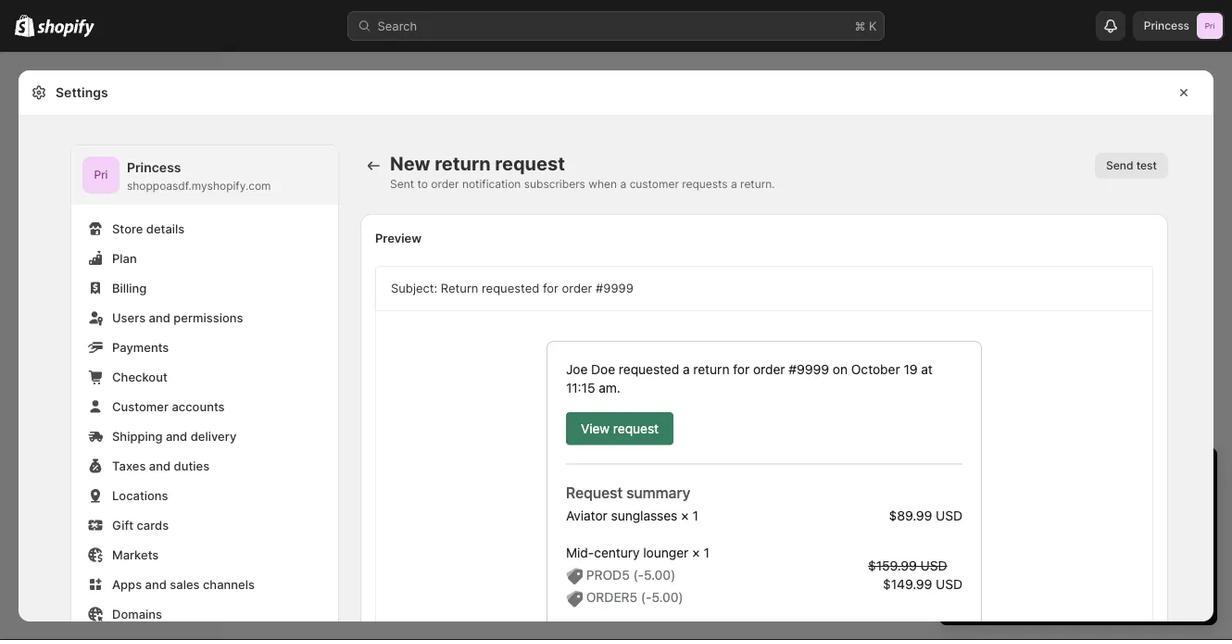 Task type: vqa. For each thing, say whether or not it's contained in the screenshot.
the order inside New return request Sent to order notification subscribers when a customer requests a return.
yes



Task type: describe. For each thing, give the bounding box(es) containing it.
request
[[495, 152, 565, 175]]

pri button
[[82, 157, 120, 194]]

left
[[1009, 464, 1038, 487]]

princess for princess shoppoasdf.myshopify.com
[[127, 160, 181, 176]]

for for order
[[543, 281, 559, 296]]

billing link
[[82, 275, 327, 301]]

your inside 'to customize your online store and add bonus features'
[[1169, 535, 1194, 549]]

$1/month
[[1075, 516, 1129, 531]]

search
[[378, 19, 417, 33]]

cards
[[137, 518, 169, 532]]

and for shipping and delivery
[[166, 429, 187, 443]]

1 day left in your trial element
[[940, 496, 1218, 626]]

princess image inside "shop settings menu" element
[[82, 157, 120, 194]]

$50
[[973, 535, 996, 549]]

0 horizontal spatial a
[[620, 177, 627, 191]]

online
[[973, 553, 1007, 568]]

1 day left in your trial button
[[940, 448, 1218, 487]]

#9999
[[596, 281, 634, 296]]

customize
[[1107, 535, 1166, 549]]

shoppoasdf.myshopify.com
[[127, 179, 271, 193]]

new return request sent to order notification subscribers when a customer requests a return.
[[390, 152, 775, 191]]

users and permissions link
[[82, 305, 327, 331]]

day
[[972, 464, 1004, 487]]

new
[[390, 152, 431, 175]]

delivery
[[191, 429, 237, 443]]

gift cards
[[112, 518, 169, 532]]

plan
[[1053, 498, 1077, 512]]

1 vertical spatial settings
[[44, 605, 92, 620]]

return
[[435, 152, 491, 175]]

return.
[[741, 177, 775, 191]]

bonus
[[1093, 553, 1128, 568]]

channels inside "shop settings menu" element
[[203, 577, 255, 592]]

store inside 'to customize your online store and add bonus features'
[[1011, 553, 1040, 568]]

0 vertical spatial store
[[1024, 535, 1053, 549]]

k
[[869, 19, 877, 33]]

taxes and duties link
[[82, 453, 327, 479]]

when
[[589, 177, 617, 191]]

and inside 'to customize your online store and add bonus features'
[[1043, 553, 1064, 568]]

0 horizontal spatial shopify image
[[15, 14, 35, 37]]

locations link
[[82, 483, 327, 509]]

sent
[[390, 177, 414, 191]]

features
[[1131, 553, 1178, 568]]

apps button
[[11, 382, 211, 408]]

payments
[[112, 340, 169, 355]]

and for taxes and duties
[[149, 459, 171, 473]]

first 3 months for $1/month
[[973, 516, 1129, 531]]

princess for princess
[[1144, 19, 1190, 32]]

gift cards link
[[82, 513, 327, 538]]

$50 app store credit link
[[973, 535, 1089, 549]]

and up $1/month
[[1081, 498, 1102, 512]]

requested
[[482, 281, 540, 296]]

plan link
[[82, 246, 327, 272]]

domains
[[112, 607, 162, 621]]

home link
[[11, 67, 211, 93]]

discounts
[[44, 280, 102, 294]]

apps and sales channels
[[112, 577, 255, 592]]

test
[[1137, 159, 1158, 172]]

trial
[[1107, 464, 1140, 487]]

apps for apps
[[19, 388, 47, 401]]

send test button
[[1096, 153, 1169, 179]]

return
[[441, 281, 479, 296]]

shipping and delivery link
[[82, 424, 327, 449]]

apps for apps and sales channels
[[112, 577, 142, 592]]

users and permissions
[[112, 310, 243, 325]]

locations
[[112, 488, 168, 503]]

subject: return requested for order #9999
[[391, 281, 634, 296]]

store details link
[[82, 216, 327, 242]]

princess shoppoasdf.myshopify.com
[[127, 160, 271, 193]]

store details
[[112, 222, 185, 236]]

checkout link
[[82, 364, 327, 390]]

accounts
[[172, 399, 225, 414]]

⌘ k
[[855, 19, 877, 33]]

and for users and permissions
[[149, 310, 170, 325]]

shop settings menu element
[[71, 146, 338, 640]]

preview
[[375, 231, 422, 245]]



Task type: locate. For each thing, give the bounding box(es) containing it.
1 horizontal spatial princess image
[[1197, 13, 1223, 39]]

shopify image
[[15, 14, 35, 37], [37, 19, 95, 38]]

1 vertical spatial your
[[1169, 535, 1194, 549]]

switch
[[958, 498, 997, 512]]

users
[[112, 310, 146, 325]]

for right requested
[[543, 281, 559, 296]]

2 vertical spatial to
[[1093, 535, 1104, 549]]

your inside dropdown button
[[1064, 464, 1102, 487]]

1 horizontal spatial your
[[1169, 535, 1194, 549]]

a inside "element"
[[1015, 498, 1022, 512]]

1
[[958, 464, 967, 487]]

markets
[[112, 548, 159, 562]]

order inside new return request sent to order notification subscribers when a customer requests a return.
[[431, 177, 459, 191]]

2 horizontal spatial a
[[1015, 498, 1022, 512]]

paid
[[1025, 498, 1050, 512]]

apps down sales
[[19, 388, 47, 401]]

sales
[[19, 321, 48, 335]]

billing
[[112, 281, 147, 295]]

to down $1/month
[[1093, 535, 1104, 549]]

and for apps and sales channels
[[145, 577, 167, 592]]

to customize your online store and add bonus features
[[973, 535, 1194, 568]]

and left sales
[[145, 577, 167, 592]]

apps and sales channels link
[[82, 572, 327, 598]]

in
[[1043, 464, 1058, 487]]

taxes
[[112, 459, 146, 473]]

princess inside princess shoppoasdf.myshopify.com
[[127, 160, 181, 176]]

plan
[[112, 251, 137, 266]]

send
[[1107, 159, 1134, 172]]

3
[[999, 516, 1007, 531]]

customer accounts link
[[82, 394, 327, 420]]

⌘
[[855, 19, 866, 33]]

0 vertical spatial princess image
[[1197, 13, 1223, 39]]

0 vertical spatial settings
[[56, 85, 108, 101]]

months
[[1010, 516, 1053, 531]]

2 horizontal spatial to
[[1093, 535, 1104, 549]]

princess
[[1144, 19, 1190, 32], [127, 160, 181, 176]]

1 vertical spatial order
[[562, 281, 593, 296]]

for inside 1 day left in your trial "element"
[[1056, 516, 1072, 531]]

store
[[112, 222, 143, 236]]

payments link
[[82, 335, 327, 361]]

sales channels button
[[11, 315, 211, 341]]

0 horizontal spatial order
[[431, 177, 459, 191]]

apps inside apps and sales channels link
[[112, 577, 142, 592]]

shipping
[[112, 429, 163, 443]]

channels inside button
[[50, 321, 99, 335]]

settings inside dialog
[[56, 85, 108, 101]]

1 vertical spatial princess
[[127, 160, 181, 176]]

a left paid
[[1015, 498, 1022, 512]]

switch to a paid plan and get:
[[958, 498, 1127, 512]]

1 horizontal spatial apps
[[112, 577, 142, 592]]

and inside users and permissions link
[[149, 310, 170, 325]]

order left #9999
[[562, 281, 593, 296]]

channels
[[50, 321, 99, 335], [203, 577, 255, 592]]

settings left domains
[[44, 605, 92, 620]]

and inside shipping and delivery link
[[166, 429, 187, 443]]

and inside taxes and duties link
[[149, 459, 171, 473]]

to up the 3
[[1000, 498, 1012, 512]]

for
[[543, 281, 559, 296], [1056, 516, 1072, 531]]

home
[[44, 72, 78, 87]]

0 vertical spatial channels
[[50, 321, 99, 335]]

and inside apps and sales channels link
[[145, 577, 167, 592]]

apps inside apps button
[[19, 388, 47, 401]]

shipping and delivery
[[112, 429, 237, 443]]

1 vertical spatial for
[[1056, 516, 1072, 531]]

1 horizontal spatial a
[[731, 177, 738, 191]]

permissions
[[174, 310, 243, 325]]

customer
[[112, 399, 169, 414]]

taxes and duties
[[112, 459, 210, 473]]

credit
[[1056, 535, 1089, 549]]

subject:
[[391, 281, 438, 296]]

gift
[[112, 518, 134, 532]]

sales
[[170, 577, 200, 592]]

1 horizontal spatial princess
[[1144, 19, 1190, 32]]

order
[[431, 177, 459, 191], [562, 281, 593, 296]]

apps
[[19, 388, 47, 401], [112, 577, 142, 592]]

send test
[[1107, 159, 1158, 172]]

add
[[1068, 553, 1090, 568]]

princess image
[[1197, 13, 1223, 39], [82, 157, 120, 194]]

a
[[620, 177, 627, 191], [731, 177, 738, 191], [1015, 498, 1022, 512]]

1 vertical spatial apps
[[112, 577, 142, 592]]

markets link
[[82, 542, 327, 568]]

order down 'return' at the top of page
[[431, 177, 459, 191]]

0 vertical spatial order
[[431, 177, 459, 191]]

to inside 'to customize your online store and add bonus features'
[[1093, 535, 1104, 549]]

discounts link
[[11, 274, 211, 300]]

channels down markets "link"
[[203, 577, 255, 592]]

and down customer accounts
[[166, 429, 187, 443]]

checkout
[[112, 370, 168, 384]]

settings link
[[11, 600, 211, 626]]

and right users on the left of the page
[[149, 310, 170, 325]]

domains link
[[82, 601, 327, 627]]

0 horizontal spatial princess image
[[82, 157, 120, 194]]

0 vertical spatial apps
[[19, 388, 47, 401]]

$50 app store credit
[[973, 535, 1089, 549]]

for for $1/month
[[1056, 516, 1072, 531]]

your right in
[[1064, 464, 1102, 487]]

0 horizontal spatial for
[[543, 281, 559, 296]]

app
[[999, 535, 1021, 549]]

notification
[[462, 177, 521, 191]]

1 day left in your trial
[[958, 464, 1140, 487]]

0 horizontal spatial your
[[1064, 464, 1102, 487]]

details
[[146, 222, 185, 236]]

channels down discounts
[[50, 321, 99, 335]]

1 vertical spatial princess image
[[82, 157, 120, 194]]

and right taxes
[[149, 459, 171, 473]]

your up the features
[[1169, 535, 1194, 549]]

to
[[417, 177, 428, 191], [1000, 498, 1012, 512], [1093, 535, 1104, 549]]

1 horizontal spatial for
[[1056, 516, 1072, 531]]

1 vertical spatial to
[[1000, 498, 1012, 512]]

1 horizontal spatial shopify image
[[37, 19, 95, 38]]

store down months
[[1024, 535, 1053, 549]]

first
[[973, 516, 996, 531]]

apps down markets
[[112, 577, 142, 592]]

a right when
[[620, 177, 627, 191]]

0 vertical spatial for
[[543, 281, 559, 296]]

requests
[[682, 177, 728, 191]]

0 horizontal spatial apps
[[19, 388, 47, 401]]

0 vertical spatial princess
[[1144, 19, 1190, 32]]

1 horizontal spatial channels
[[203, 577, 255, 592]]

0 horizontal spatial to
[[417, 177, 428, 191]]

1 horizontal spatial to
[[1000, 498, 1012, 512]]

customer
[[630, 177, 679, 191]]

0 vertical spatial to
[[417, 177, 428, 191]]

1 vertical spatial channels
[[203, 577, 255, 592]]

settings up pri button
[[56, 85, 108, 101]]

0 horizontal spatial channels
[[50, 321, 99, 335]]

for down plan
[[1056, 516, 1072, 531]]

sales channels
[[19, 321, 99, 335]]

to right sent
[[417, 177, 428, 191]]

subscribers
[[524, 177, 586, 191]]

a left return.
[[731, 177, 738, 191]]

for inside the settings dialog
[[543, 281, 559, 296]]

store down "$50 app store credit" link
[[1011, 553, 1040, 568]]

and left add
[[1043, 553, 1064, 568]]

1 horizontal spatial order
[[562, 281, 593, 296]]

0 horizontal spatial princess
[[127, 160, 181, 176]]

1 vertical spatial store
[[1011, 553, 1040, 568]]

duties
[[174, 459, 210, 473]]

0 vertical spatial your
[[1064, 464, 1102, 487]]

settings dialog
[[19, 70, 1214, 640]]

customer accounts
[[112, 399, 225, 414]]

to inside new return request sent to order notification subscribers when a customer requests a return.
[[417, 177, 428, 191]]



